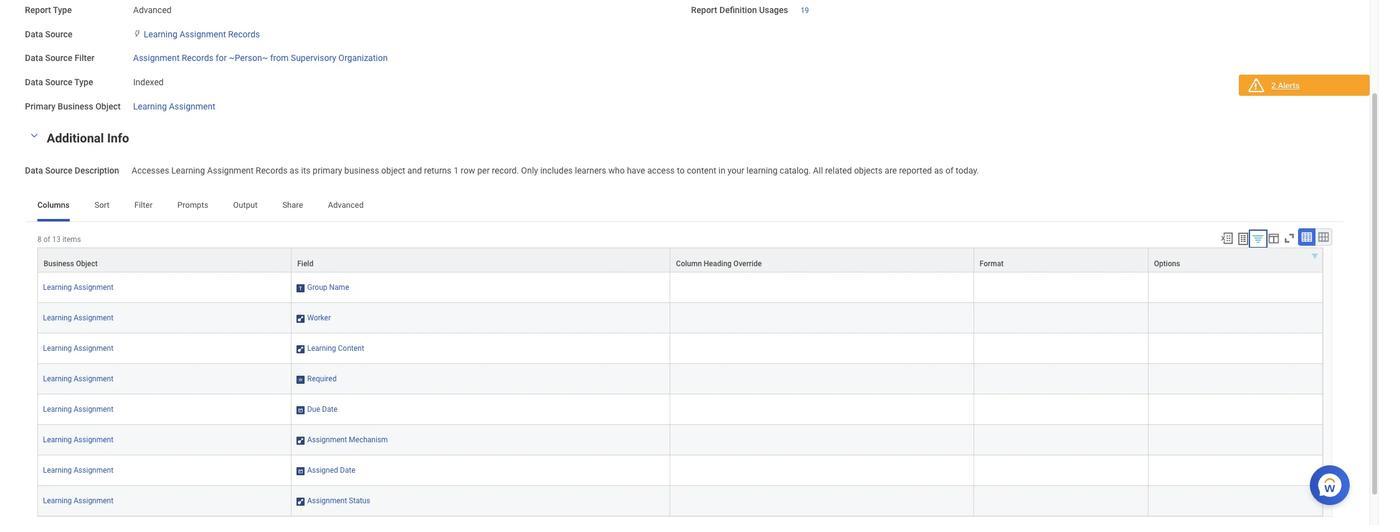 Task type: vqa. For each thing, say whether or not it's contained in the screenshot.
the "justify" icon
no



Task type: describe. For each thing, give the bounding box(es) containing it.
format
[[980, 260, 1004, 269]]

of inside additional info group
[[946, 165, 954, 175]]

row containing business object
[[37, 248, 1323, 273]]

learners
[[575, 165, 606, 175]]

1 horizontal spatial advanced
[[328, 201, 364, 210]]

learning assignment records link
[[144, 26, 260, 39]]

objects
[[854, 165, 883, 175]]

data source type
[[25, 77, 93, 87]]

override
[[734, 260, 762, 269]]

2 row from the top
[[37, 273, 1323, 304]]

expand table image
[[1318, 231, 1330, 244]]

status
[[349, 497, 370, 506]]

field image for due date
[[297, 406, 305, 416]]

table image
[[1301, 231, 1313, 244]]

assignment records for ~person~ from supervisory organization
[[133, 53, 388, 63]]

9 row from the top
[[37, 487, 1323, 517]]

learning assignment for learning content
[[43, 345, 113, 353]]

business inside popup button
[[44, 260, 74, 269]]

8 row from the top
[[37, 456, 1323, 487]]

records inside additional info group
[[256, 165, 288, 175]]

field image for group name
[[297, 284, 305, 294]]

5 row from the top
[[37, 365, 1323, 395]]

additional info
[[47, 131, 129, 145]]

1 as from the left
[[290, 165, 299, 175]]

2 as from the left
[[934, 165, 944, 175]]

business
[[344, 165, 379, 175]]

due date
[[307, 406, 338, 415]]

export to worksheets image
[[1236, 232, 1251, 247]]

data for data source filter
[[25, 53, 43, 63]]

report type
[[25, 5, 72, 15]]

info
[[107, 131, 129, 145]]

assigned
[[307, 467, 338, 476]]

accesses learning assignment records as its primary business object and returns 1 row per record. only includes learners who have access to content in your learning catalog. all related objects are reported as of today.
[[132, 165, 979, 175]]

includes
[[540, 165, 573, 175]]

report for report type
[[25, 5, 51, 15]]

learning assignment link for worker
[[43, 314, 113, 323]]

usages
[[759, 5, 788, 15]]

data source description
[[25, 165, 119, 175]]

column
[[676, 260, 702, 269]]

report definition usages
[[691, 5, 788, 15]]

field image for assignment status
[[297, 497, 305, 507]]

required link
[[307, 373, 337, 384]]

data for data source type
[[25, 77, 43, 87]]

are
[[885, 165, 897, 175]]

0 vertical spatial business
[[58, 101, 93, 111]]

learning assignment link for assignment status
[[43, 497, 113, 506]]

definition
[[720, 5, 757, 15]]

indexed
[[133, 77, 164, 87]]

0 vertical spatial type
[[53, 5, 72, 15]]

0 horizontal spatial of
[[43, 236, 50, 244]]

additional
[[47, 131, 104, 145]]

record.
[[492, 165, 519, 175]]

learning assignment link for assignment mechanism
[[43, 436, 113, 445]]

from
[[270, 53, 289, 63]]

organization
[[339, 53, 388, 63]]

due
[[307, 406, 320, 415]]

date for due date
[[322, 406, 338, 415]]

source for data source filter
[[45, 53, 72, 63]]

today.
[[956, 165, 979, 175]]

supervisory
[[291, 53, 336, 63]]

catalog.
[[780, 165, 811, 175]]

6 row from the top
[[37, 395, 1323, 426]]

alerts
[[1278, 81, 1300, 90]]

4 row from the top
[[37, 334, 1323, 365]]

related
[[825, 165, 852, 175]]

content
[[338, 345, 364, 353]]

0 vertical spatial object
[[95, 101, 121, 111]]

assignment mechanism
[[307, 436, 388, 445]]

assignment mechanism link
[[307, 434, 388, 445]]

field image for assignment mechanism
[[297, 436, 305, 446]]

learning assignment for assigned date
[[43, 467, 113, 476]]

object
[[381, 165, 405, 175]]

learning assignment link for assigned date
[[43, 467, 113, 476]]

8
[[37, 236, 42, 244]]

and
[[407, 165, 422, 175]]

per
[[477, 165, 490, 175]]

2
[[1272, 81, 1276, 90]]

additional info button
[[47, 131, 129, 145]]

format button
[[974, 249, 1148, 272]]

click to view/edit grid preferences image
[[1267, 232, 1281, 246]]

column heading override
[[676, 260, 762, 269]]

8 of 13 items
[[37, 236, 81, 244]]

share
[[282, 201, 303, 210]]

description
[[75, 165, 119, 175]]

to
[[677, 165, 685, 175]]

19
[[801, 6, 809, 15]]

columns
[[37, 201, 70, 210]]

object inside popup button
[[76, 260, 98, 269]]

have
[[627, 165, 645, 175]]

column heading override button
[[671, 249, 974, 272]]

all
[[813, 165, 823, 175]]

learning content
[[307, 345, 364, 353]]

learning assignment for assignment status
[[43, 497, 113, 506]]

filter image
[[1311, 253, 1319, 260]]

13
[[52, 236, 61, 244]]

assignment inside additional info group
[[207, 165, 254, 175]]

sort
[[95, 201, 110, 210]]

learning assignment records
[[144, 29, 260, 39]]

learning inside additional info group
[[171, 165, 205, 175]]

reported
[[899, 165, 932, 175]]

learning assignment link for required
[[43, 375, 113, 384]]

19 button
[[801, 5, 811, 15]]

1 vertical spatial records
[[182, 53, 214, 63]]

field
[[297, 260, 313, 269]]



Task type: locate. For each thing, give the bounding box(es) containing it.
advanced
[[133, 5, 172, 15], [328, 201, 364, 210]]

1 report from the left
[[25, 5, 51, 15]]

4 field image from the top
[[297, 467, 305, 477]]

group name link
[[307, 281, 349, 292]]

learning assignment for required
[[43, 375, 113, 384]]

filter down accesses
[[134, 201, 153, 210]]

1 horizontal spatial filter
[[134, 201, 153, 210]]

primary business object
[[25, 101, 121, 111]]

date right due
[[322, 406, 338, 415]]

group name
[[307, 284, 349, 292]]

field image left assigned
[[297, 467, 305, 477]]

export to excel image
[[1221, 232, 1234, 246]]

3 data from the top
[[25, 77, 43, 87]]

date for assigned date
[[340, 467, 355, 476]]

1 vertical spatial of
[[43, 236, 50, 244]]

heading
[[704, 260, 732, 269]]

source inside additional info group
[[45, 165, 72, 175]]

learning assignment for worker
[[43, 314, 113, 323]]

field image
[[297, 284, 305, 294], [297, 314, 305, 324], [297, 406, 305, 416], [297, 467, 305, 477]]

1 source from the top
[[45, 29, 72, 39]]

0 vertical spatial date
[[322, 406, 338, 415]]

0 horizontal spatial advanced
[[133, 5, 172, 15]]

1 horizontal spatial of
[[946, 165, 954, 175]]

as
[[290, 165, 299, 175], [934, 165, 944, 175]]

items
[[62, 236, 81, 244]]

1 vertical spatial filter
[[134, 201, 153, 210]]

data for data source description
[[25, 165, 43, 175]]

data source filter
[[25, 53, 95, 63]]

filter
[[75, 53, 95, 63], [134, 201, 153, 210]]

as left 'its'
[[290, 165, 299, 175]]

only
[[521, 165, 538, 175]]

returns
[[424, 165, 452, 175]]

exclamation image
[[1251, 82, 1261, 91]]

required
[[307, 375, 337, 384]]

filter up data source type
[[75, 53, 95, 63]]

2 field image from the top
[[297, 314, 305, 324]]

1 vertical spatial date
[[340, 467, 355, 476]]

as right reported
[[934, 165, 944, 175]]

options button
[[1149, 249, 1323, 272]]

object
[[95, 101, 121, 111], [76, 260, 98, 269]]

records up '~person~' at the left
[[228, 29, 260, 39]]

report
[[25, 5, 51, 15], [691, 5, 717, 15]]

source for data source type
[[45, 77, 72, 87]]

0 vertical spatial of
[[946, 165, 954, 175]]

source up data source type
[[45, 53, 72, 63]]

business down 8 of 13 items
[[44, 260, 74, 269]]

date
[[322, 406, 338, 415], [340, 467, 355, 476]]

2 data from the top
[[25, 53, 43, 63]]

1 horizontal spatial type
[[74, 77, 93, 87]]

assignment inside "link"
[[307, 436, 347, 445]]

date right assigned
[[340, 467, 355, 476]]

row
[[37, 248, 1323, 273], [37, 273, 1323, 304], [37, 304, 1323, 334], [37, 334, 1323, 365], [37, 365, 1323, 395], [37, 395, 1323, 426], [37, 426, 1323, 456], [37, 456, 1323, 487], [37, 487, 1323, 517]]

assignment status link
[[307, 495, 370, 506]]

advanced element
[[133, 2, 172, 15]]

field image left due
[[297, 406, 305, 416]]

3 source from the top
[[45, 77, 72, 87]]

0 vertical spatial records
[[228, 29, 260, 39]]

field image
[[297, 345, 305, 355], [297, 375, 305, 385], [297, 436, 305, 446], [297, 497, 305, 507]]

source for data source
[[45, 29, 72, 39]]

of left the today.
[[946, 165, 954, 175]]

2 report from the left
[[691, 5, 717, 15]]

access
[[647, 165, 675, 175]]

business
[[58, 101, 93, 111], [44, 260, 74, 269]]

data up primary
[[25, 77, 43, 87]]

fullscreen image
[[1283, 232, 1297, 246]]

field image for required
[[297, 375, 305, 385]]

assigned date
[[307, 467, 355, 476]]

0 vertical spatial advanced
[[133, 5, 172, 15]]

1 vertical spatial object
[[76, 260, 98, 269]]

3 field image from the top
[[297, 436, 305, 446]]

type up the data source
[[53, 5, 72, 15]]

learning assignment link
[[133, 99, 215, 111], [43, 284, 113, 292], [43, 314, 113, 323], [43, 345, 113, 353], [43, 375, 113, 384], [43, 406, 113, 415], [43, 436, 113, 445], [43, 467, 113, 476], [43, 497, 113, 506]]

1 field image from the top
[[297, 284, 305, 294]]

3 row from the top
[[37, 304, 1323, 334]]

primary
[[313, 165, 342, 175]]

field image left group
[[297, 284, 305, 294]]

records left 'its'
[[256, 165, 288, 175]]

select to filter grid data image
[[1252, 233, 1265, 246]]

data down the data source
[[25, 53, 43, 63]]

4 data from the top
[[25, 165, 43, 175]]

data down chevron down image
[[25, 165, 43, 175]]

advanced up data source icon
[[133, 5, 172, 15]]

source down data source filter at the left of the page
[[45, 77, 72, 87]]

assignment status
[[307, 497, 370, 506]]

4 field image from the top
[[297, 497, 305, 507]]

row
[[461, 165, 475, 175]]

records left for
[[182, 53, 214, 63]]

data source type element
[[133, 70, 164, 88]]

business down data source type
[[58, 101, 93, 111]]

mechanism
[[349, 436, 388, 445]]

1 horizontal spatial as
[[934, 165, 944, 175]]

tab list
[[25, 192, 1345, 222]]

learning assignment link for group name
[[43, 284, 113, 292]]

report up the data source
[[25, 5, 51, 15]]

toolbar
[[1215, 229, 1333, 248]]

data inside additional info group
[[25, 165, 43, 175]]

0 vertical spatial filter
[[75, 53, 95, 63]]

type
[[53, 5, 72, 15], [74, 77, 93, 87]]

learning content link
[[307, 342, 364, 353]]

source for data source description
[[45, 165, 72, 175]]

3 field image from the top
[[297, 406, 305, 416]]

worker
[[307, 314, 331, 323]]

learning assignment
[[133, 101, 215, 111], [43, 284, 113, 292], [43, 314, 113, 323], [43, 345, 113, 353], [43, 375, 113, 384], [43, 406, 113, 415], [43, 436, 113, 445], [43, 467, 113, 476], [43, 497, 113, 506]]

1 field image from the top
[[297, 345, 305, 355]]

1 horizontal spatial report
[[691, 5, 717, 15]]

learning
[[144, 29, 177, 39], [133, 101, 167, 111], [171, 165, 205, 175], [43, 284, 72, 292], [43, 314, 72, 323], [43, 345, 72, 353], [307, 345, 336, 353], [43, 375, 72, 384], [43, 406, 72, 415], [43, 436, 72, 445], [43, 467, 72, 476], [43, 497, 72, 506]]

1 vertical spatial advanced
[[328, 201, 364, 210]]

tab list containing columns
[[25, 192, 1345, 222]]

in
[[719, 165, 726, 175]]

records
[[228, 29, 260, 39], [182, 53, 214, 63], [256, 165, 288, 175]]

1
[[454, 165, 459, 175]]

its
[[301, 165, 311, 175]]

4 source from the top
[[45, 165, 72, 175]]

object down items
[[76, 260, 98, 269]]

learning assignment link for due date
[[43, 406, 113, 415]]

0 horizontal spatial filter
[[75, 53, 95, 63]]

~person~
[[229, 53, 268, 63]]

advanced down business
[[328, 201, 364, 210]]

cell
[[671, 273, 974, 304], [974, 273, 1149, 304], [1149, 273, 1323, 304], [671, 304, 974, 334], [974, 304, 1149, 334], [1149, 304, 1323, 334], [671, 334, 974, 365], [974, 334, 1149, 365], [1149, 334, 1323, 365], [671, 365, 974, 395], [974, 365, 1149, 395], [1149, 365, 1323, 395], [671, 395, 974, 426], [974, 395, 1149, 426], [1149, 395, 1323, 426], [671, 426, 974, 456], [974, 426, 1149, 456], [1149, 426, 1323, 456], [671, 456, 974, 487], [974, 456, 1149, 487], [1149, 456, 1323, 487], [671, 487, 974, 517], [974, 487, 1149, 517], [1149, 487, 1323, 517]]

1 data from the top
[[25, 29, 43, 39]]

data down report type
[[25, 29, 43, 39]]

0 horizontal spatial as
[[290, 165, 299, 175]]

report left definition
[[691, 5, 717, 15]]

2 alerts
[[1272, 81, 1300, 90]]

learning assignment for group name
[[43, 284, 113, 292]]

prompts
[[177, 201, 208, 210]]

assignment
[[180, 29, 226, 39], [133, 53, 180, 63], [169, 101, 215, 111], [207, 165, 254, 175], [74, 284, 113, 292], [74, 314, 113, 323], [74, 345, 113, 353], [74, 375, 113, 384], [74, 406, 113, 415], [74, 436, 113, 445], [307, 436, 347, 445], [74, 467, 113, 476], [74, 497, 113, 506], [307, 497, 347, 506]]

type up primary business object
[[74, 77, 93, 87]]

source up data source filter at the left of the page
[[45, 29, 72, 39]]

business object button
[[38, 249, 291, 272]]

field image for assigned date
[[297, 467, 305, 477]]

2 vertical spatial records
[[256, 165, 288, 175]]

2 alerts button
[[1239, 75, 1370, 98]]

worker link
[[307, 312, 331, 323]]

learning assignment link for learning content
[[43, 345, 113, 353]]

learning assignment for due date
[[43, 406, 113, 415]]

output
[[233, 201, 258, 210]]

0 horizontal spatial report
[[25, 5, 51, 15]]

report for report definition usages
[[691, 5, 717, 15]]

data source
[[25, 29, 72, 39]]

name
[[329, 284, 349, 292]]

field button
[[292, 249, 670, 272]]

group
[[307, 284, 327, 292]]

business object
[[44, 260, 98, 269]]

assignment records for ~person~ from supervisory organization link
[[133, 51, 388, 63]]

accesses
[[132, 165, 169, 175]]

1 row from the top
[[37, 248, 1323, 273]]

of right 8
[[43, 236, 50, 244]]

1 vertical spatial type
[[74, 77, 93, 87]]

data for data source
[[25, 29, 43, 39]]

object up the info
[[95, 101, 121, 111]]

field image for worker
[[297, 314, 305, 324]]

data
[[25, 29, 43, 39], [25, 53, 43, 63], [25, 77, 43, 87], [25, 165, 43, 175]]

additional info group
[[25, 128, 1345, 177]]

2 field image from the top
[[297, 375, 305, 385]]

content
[[687, 165, 716, 175]]

field image for learning content
[[297, 345, 305, 355]]

assigned date link
[[307, 464, 355, 476]]

learning
[[747, 165, 778, 175]]

field image left worker
[[297, 314, 305, 324]]

0 horizontal spatial type
[[53, 5, 72, 15]]

for
[[216, 53, 227, 63]]

learning assignment for assignment mechanism
[[43, 436, 113, 445]]

primary
[[25, 101, 55, 111]]

1 vertical spatial business
[[44, 260, 74, 269]]

1 horizontal spatial date
[[340, 467, 355, 476]]

chevron down image
[[27, 131, 42, 140]]

due date link
[[307, 403, 338, 415]]

7 row from the top
[[37, 426, 1323, 456]]

your
[[728, 165, 745, 175]]

source up columns in the left top of the page
[[45, 165, 72, 175]]

0 horizontal spatial date
[[322, 406, 338, 415]]

data source image
[[133, 29, 141, 39]]

who
[[609, 165, 625, 175]]

2 source from the top
[[45, 53, 72, 63]]



